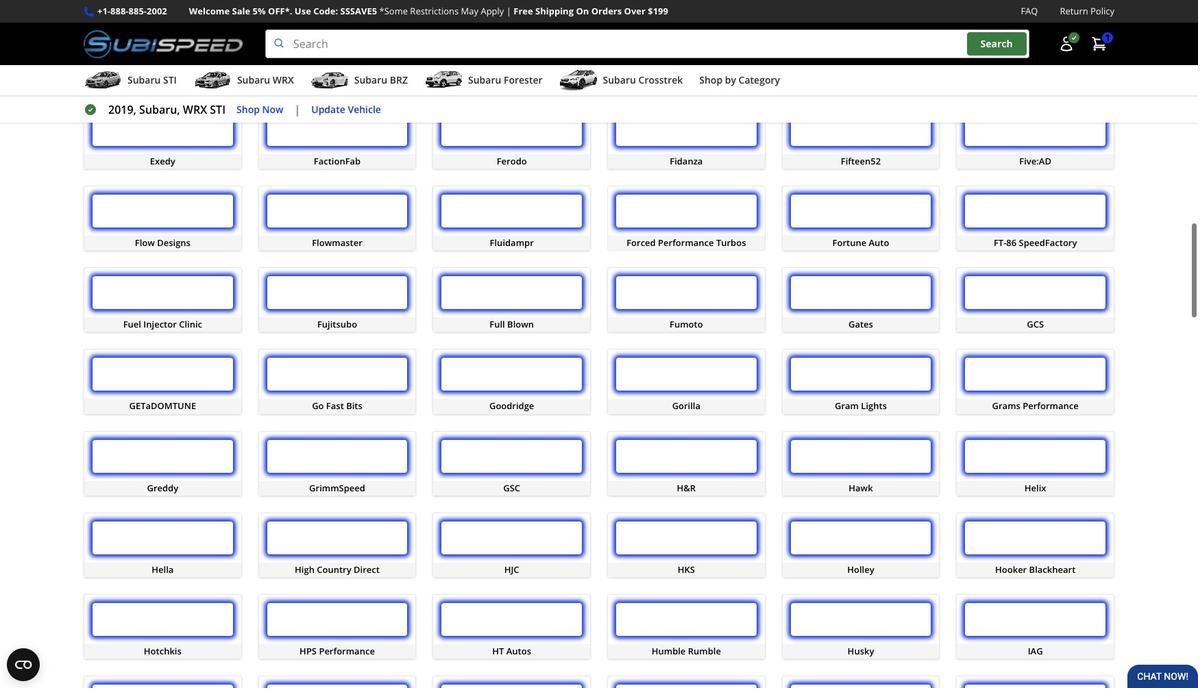 Task type: locate. For each thing, give the bounding box(es) containing it.
0 horizontal spatial shop
[[237, 103, 260, 116]]

subaru sti
[[127, 73, 177, 86]]

subaru,
[[139, 102, 180, 117]]

apply
[[481, 5, 504, 17]]

a subaru wrx thumbnail image image
[[193, 70, 232, 91]]

iag
[[1028, 645, 1043, 657]]

gsc
[[503, 482, 520, 494]]

0 horizontal spatial wrx
[[183, 102, 207, 117]]

5 subaru from the left
[[603, 73, 636, 86]]

0 horizontal spatial sti
[[163, 73, 177, 86]]

subaru left epic
[[603, 73, 636, 86]]

ft-
[[994, 237, 1006, 249]]

shop by category
[[699, 73, 780, 86]]

faq link
[[1021, 4, 1038, 19]]

| left free
[[506, 5, 511, 17]]

0 vertical spatial sti
[[163, 73, 177, 86]]

hotchkis link
[[84, 594, 242, 659]]

hps
[[300, 645, 317, 657]]

3 subaru from the left
[[354, 73, 387, 86]]

shop inside dropdown button
[[699, 73, 723, 86]]

enkei link
[[433, 23, 591, 88]]

use
[[295, 5, 311, 17]]

performance right hps
[[319, 645, 375, 657]]

1 vertical spatial performance
[[1023, 400, 1079, 412]]

subaru wrx button
[[193, 68, 294, 95]]

sti up 2019, subaru, wrx sti
[[163, 73, 177, 86]]

now
[[262, 103, 283, 116]]

sti down a subaru wrx thumbnail image
[[210, 102, 226, 117]]

factionfab link
[[258, 104, 416, 169]]

go fast bits
[[312, 400, 362, 412]]

fluidampr
[[490, 237, 534, 249]]

performance inside hps performance link
[[319, 645, 375, 657]]

subaru for subaru crosstrek
[[603, 73, 636, 86]]

0 horizontal spatial |
[[294, 102, 300, 117]]

flowmaster link
[[258, 186, 416, 251]]

0 horizontal spatial performance
[[319, 645, 375, 657]]

0 vertical spatial |
[[506, 5, 511, 17]]

forced
[[627, 237, 656, 249]]

2 subaru from the left
[[237, 73, 270, 86]]

fuel injector clinic link
[[84, 267, 242, 333]]

gram lights link
[[782, 349, 940, 414]]

hella link
[[84, 512, 242, 578]]

performance right forced
[[658, 237, 714, 249]]

1 vertical spatial sti
[[210, 102, 226, 117]]

shop left by
[[699, 73, 723, 86]]

welcome
[[189, 5, 230, 17]]

shop left now
[[237, 103, 260, 116]]

0 vertical spatial shop
[[699, 73, 723, 86]]

888-
[[110, 5, 129, 17]]

subaru brz button
[[310, 68, 408, 95]]

gsc link
[[433, 431, 591, 496]]

2 horizontal spatial performance
[[1023, 400, 1079, 412]]

off*.
[[268, 5, 292, 17]]

high
[[295, 563, 315, 576]]

wrx
[[273, 73, 294, 86], [183, 102, 207, 117]]

flow designs link
[[84, 186, 242, 251]]

shipping
[[535, 5, 574, 17]]

1 horizontal spatial wrx
[[273, 73, 294, 86]]

energy
[[297, 73, 326, 86]]

hps performance
[[300, 645, 375, 657]]

ferodo
[[497, 155, 527, 167]]

1 subaru from the left
[[127, 73, 161, 86]]

0 vertical spatial performance
[[658, 237, 714, 249]]

subaru for subaru wrx
[[237, 73, 270, 86]]

| right now
[[294, 102, 300, 117]]

1 horizontal spatial shop
[[699, 73, 723, 86]]

fidanza link
[[607, 104, 765, 169]]

search button
[[967, 32, 1027, 55]]

fifteen52
[[841, 155, 881, 167]]

0 vertical spatial wrx
[[273, 73, 294, 86]]

search
[[981, 37, 1013, 50]]

subaru
[[127, 73, 161, 86], [237, 73, 270, 86], [354, 73, 387, 86], [468, 73, 501, 86], [603, 73, 636, 86]]

welcome sale 5% off*. use code: sssave5 *some restrictions may apply | free shipping on orders over $199
[[189, 5, 668, 17]]

subaru left forester on the left top of the page
[[468, 73, 501, 86]]

hooker blackheart link
[[956, 512, 1115, 578]]

performance right grams
[[1023, 400, 1079, 412]]

hella
[[152, 563, 174, 576]]

grams performance
[[992, 400, 1079, 412]]

2019, subaru, wrx sti
[[108, 102, 226, 117]]

epic engineering link
[[607, 23, 765, 88]]

a subaru crosstrek thumbnail image image
[[559, 70, 597, 91]]

may
[[461, 5, 478, 17]]

on
[[576, 5, 589, 17]]

performance inside forced performance turbos "link"
[[658, 237, 714, 249]]

subaru left 'brz'
[[354, 73, 387, 86]]

shop
[[699, 73, 723, 86], [237, 103, 260, 116]]

hks link
[[607, 512, 765, 578]]

a subaru sti thumbnail image image
[[84, 70, 122, 91]]

shop by category button
[[699, 68, 780, 95]]

forester
[[504, 73, 543, 86]]

4 subaru from the left
[[468, 73, 501, 86]]

high country direct link
[[258, 512, 416, 578]]

goodridge link
[[433, 349, 591, 414]]

performance
[[658, 237, 714, 249], [1023, 400, 1079, 412], [319, 645, 375, 657]]

eneos link
[[84, 23, 242, 88]]

hawk
[[849, 482, 873, 494]]

five:ad link
[[956, 104, 1115, 169]]

subaru up subaru,
[[127, 73, 161, 86]]

1 vertical spatial shop
[[237, 103, 260, 116]]

wrx left the energy
[[273, 73, 294, 86]]

humble
[[652, 645, 686, 657]]

fast
[[326, 400, 344, 412]]

subaru up "shop now"
[[237, 73, 270, 86]]

enkei
[[500, 73, 523, 86]]

exedy link
[[84, 104, 242, 169]]

holley
[[847, 563, 874, 576]]

full blown link
[[433, 267, 591, 333]]

1 horizontal spatial performance
[[658, 237, 714, 249]]

wrx inside 'dropdown button'
[[273, 73, 294, 86]]

sale
[[232, 5, 250, 17]]

update
[[311, 103, 345, 116]]

return policy link
[[1060, 4, 1115, 19]]

fortune auto link
[[782, 186, 940, 251]]

gcs
[[1027, 318, 1044, 331]]

performance for grams
[[1023, 400, 1079, 412]]

fifteen52 link
[[782, 104, 940, 169]]

epic engineering
[[651, 73, 722, 86]]

subaru sti button
[[84, 68, 177, 95]]

fumoto
[[670, 318, 703, 331]]

2 vertical spatial performance
[[319, 645, 375, 657]]

performance inside grams performance link
[[1023, 400, 1079, 412]]

fortune auto
[[832, 237, 889, 249]]

wrx down a subaru wrx thumbnail image
[[183, 102, 207, 117]]



Task type: vqa. For each thing, say whether or not it's contained in the screenshot.
the 'sssave5'
yes



Task type: describe. For each thing, give the bounding box(es) containing it.
subaru for subaru brz
[[354, 73, 387, 86]]

shop for shop now
[[237, 103, 260, 116]]

$199
[[648, 5, 668, 17]]

getadomtune link
[[84, 349, 242, 414]]

energy suspension
[[297, 73, 378, 86]]

over
[[624, 5, 646, 17]]

sti inside subaru sti dropdown button
[[163, 73, 177, 86]]

subaru for subaru forester
[[468, 73, 501, 86]]

performance for hps
[[319, 645, 375, 657]]

1 vertical spatial |
[[294, 102, 300, 117]]

+1-888-885-2002
[[97, 5, 167, 17]]

forced performance turbos
[[627, 237, 746, 249]]

return policy
[[1060, 5, 1115, 17]]

a subaru brz thumbnail image image
[[310, 70, 349, 91]]

performance for forced
[[658, 237, 714, 249]]

forced performance turbos link
[[607, 186, 765, 251]]

restrictions
[[410, 5, 459, 17]]

lights
[[861, 400, 887, 412]]

exedy
[[150, 155, 175, 167]]

grimmspeed
[[309, 482, 365, 494]]

search input field
[[265, 30, 1030, 58]]

update vehicle button
[[311, 102, 381, 118]]

a subaru forester thumbnail image image
[[424, 70, 463, 91]]

hjc link
[[433, 512, 591, 578]]

holley link
[[782, 512, 940, 578]]

husky
[[848, 645, 874, 657]]

subaru wrx
[[237, 73, 294, 86]]

shop for shop by category
[[699, 73, 723, 86]]

shop now
[[237, 103, 283, 116]]

gorilla
[[672, 400, 701, 412]]

flow designs
[[135, 237, 191, 249]]

+1-888-885-2002 link
[[97, 4, 167, 19]]

category
[[739, 73, 780, 86]]

1 horizontal spatial sti
[[210, 102, 226, 117]]

free
[[514, 5, 533, 17]]

high country direct
[[295, 563, 380, 576]]

code:
[[313, 5, 338, 17]]

suspension
[[328, 73, 378, 86]]

2019,
[[108, 102, 136, 117]]

gram lights
[[835, 400, 887, 412]]

1 vertical spatial wrx
[[183, 102, 207, 117]]

goodridge
[[489, 400, 534, 412]]

husky link
[[782, 594, 940, 659]]

fujitsubo
[[317, 318, 357, 331]]

gorilla link
[[607, 349, 765, 414]]

iag link
[[956, 594, 1115, 659]]

open widget image
[[7, 648, 40, 681]]

epic
[[651, 73, 668, 86]]

ft-86 speedfactory
[[994, 237, 1077, 249]]

flowmaster
[[312, 237, 362, 249]]

1 horizontal spatial |
[[506, 5, 511, 17]]

hks
[[678, 563, 695, 576]]

humble rumble link
[[607, 594, 765, 659]]

5%
[[253, 5, 266, 17]]

hooker
[[995, 563, 1027, 576]]

greddy link
[[84, 431, 242, 496]]

fujitsubo link
[[258, 267, 416, 333]]

five:ad
[[1019, 155, 1051, 167]]

engineering
[[671, 73, 722, 86]]

subaru for subaru sti
[[127, 73, 161, 86]]

gates link
[[782, 267, 940, 333]]

by
[[725, 73, 736, 86]]

eneos
[[150, 73, 175, 86]]

go fast bits link
[[258, 349, 416, 414]]

2002
[[147, 5, 167, 17]]

hotchkis
[[144, 645, 182, 657]]

button image
[[1058, 36, 1075, 52]]

ht
[[492, 645, 504, 657]]

subaru crosstrek button
[[559, 68, 683, 95]]

h&r link
[[607, 431, 765, 496]]

humble rumble
[[652, 645, 721, 657]]

subispeed logo image
[[84, 30, 243, 58]]

ft-86 speedfactory link
[[956, 186, 1115, 251]]

h&r
[[677, 482, 696, 494]]

gram
[[835, 400, 859, 412]]

crosstrek
[[638, 73, 683, 86]]

go
[[312, 400, 324, 412]]

blown
[[507, 318, 534, 331]]

update vehicle
[[311, 103, 381, 116]]

fluidampr link
[[433, 186, 591, 251]]

885-
[[129, 5, 147, 17]]

clinic
[[179, 318, 202, 331]]

vehicle
[[348, 103, 381, 116]]

direct
[[354, 563, 380, 576]]

fumoto link
[[607, 267, 765, 333]]

return
[[1060, 5, 1088, 17]]

*some
[[379, 5, 408, 17]]

full
[[490, 318, 505, 331]]

faq
[[1021, 5, 1038, 17]]

injector
[[143, 318, 177, 331]]

hooker blackheart
[[995, 563, 1076, 576]]



